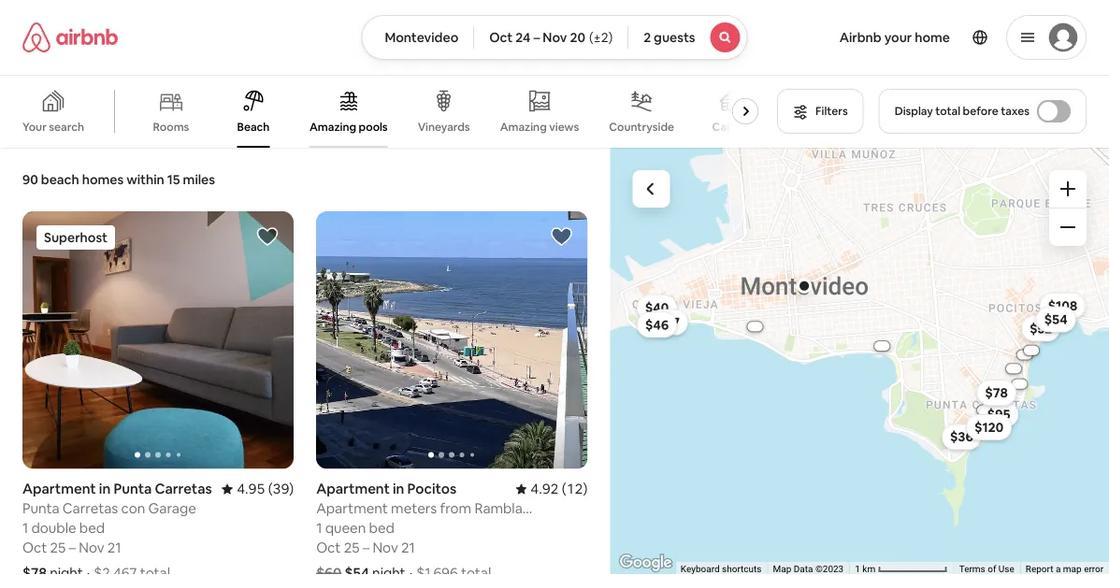 Task type: locate. For each thing, give the bounding box(es) containing it.
within 15 miles
[[127, 171, 215, 188]]

21 down the apartment in pocitos
[[402, 539, 415, 557]]

beach
[[41, 171, 79, 188]]

oct inside apartment in punta carretas punta carretas con garage 1 double bed oct 25 – nov 21
[[22, 539, 47, 557]]

2 horizontal spatial nov
[[543, 29, 568, 46]]

double
[[31, 520, 76, 538]]

90
[[22, 171, 38, 188]]

21 down the con on the left bottom of the page
[[108, 539, 121, 557]]

queen
[[325, 520, 366, 538]]

oct down the double
[[22, 539, 47, 557]]

1 horizontal spatial amazing
[[500, 120, 547, 134]]

2 21 from the left
[[402, 539, 415, 557]]

google map
showing 20 stays. region
[[610, 148, 1110, 576]]

2 horizontal spatial 1
[[855, 564, 861, 575]]

1 inside 1 km button
[[855, 564, 861, 575]]

add to wishlist: apartment in pocitos image
[[551, 226, 573, 248]]

carretas up the double
[[62, 500, 118, 518]]

2 apartment from the left
[[316, 480, 390, 499]]

0 vertical spatial carretas
[[155, 480, 212, 499]]

1 horizontal spatial 25
[[344, 539, 360, 557]]

0 horizontal spatial nov
[[79, 539, 104, 557]]

rooms
[[153, 120, 189, 134]]

nov inside 1 queen bed oct 25 – nov 21
[[373, 539, 398, 557]]

your
[[885, 29, 913, 46]]

add to wishlist: apartment in punta carretas image
[[257, 226, 279, 248]]

apartment up queen
[[316, 480, 390, 499]]

4.95 out of 5 average rating,  39 reviews image
[[222, 480, 294, 499]]

your search
[[22, 120, 84, 134]]

con
[[121, 500, 145, 518]]

2 horizontal spatial –
[[534, 29, 540, 46]]

$108
[[1049, 297, 1078, 314]]

1 inside 1 queen bed oct 25 – nov 21
[[316, 520, 322, 538]]

– inside search field
[[534, 29, 540, 46]]

airbnb your home link
[[829, 18, 962, 57]]

0 horizontal spatial –
[[69, 539, 76, 557]]

1 in from the left
[[99, 480, 111, 499]]

$108 $52
[[1030, 297, 1078, 337]]

21
[[108, 539, 121, 557], [402, 539, 415, 557]]

1 horizontal spatial –
[[363, 539, 370, 557]]

0 horizontal spatial 25
[[50, 539, 66, 557]]

error
[[1085, 564, 1104, 575]]

cabins
[[713, 120, 749, 134]]

$54 button
[[1036, 307, 1077, 333]]

vineyards
[[418, 120, 470, 134]]

bed right the double
[[79, 520, 105, 538]]

amazing left views
[[500, 120, 547, 134]]

2 guests button
[[628, 15, 748, 60]]

nov inside apartment in punta carretas punta carretas con garage 1 double bed oct 25 – nov 21
[[79, 539, 104, 557]]

1 horizontal spatial 21
[[402, 539, 415, 557]]

keyboard
[[681, 564, 720, 575]]

$95 button
[[979, 401, 1019, 428]]

–
[[534, 29, 540, 46], [69, 539, 76, 557], [363, 539, 370, 557]]

2 bed from the left
[[369, 520, 395, 538]]

1 horizontal spatial bed
[[369, 520, 395, 538]]

0 horizontal spatial 1
[[22, 520, 28, 538]]

$46 button
[[637, 312, 677, 338]]

0 horizontal spatial amazing
[[310, 120, 357, 134]]

2 guests
[[644, 29, 696, 46]]

guests
[[654, 29, 696, 46]]

1
[[22, 520, 28, 538], [316, 520, 322, 538], [855, 564, 861, 575]]

apartment in pocitos
[[316, 480, 457, 499]]

montevideo button
[[362, 15, 475, 60]]

punta up the double
[[22, 500, 59, 518]]

punta up the con on the left bottom of the page
[[114, 480, 152, 499]]

– down the double
[[69, 539, 76, 557]]

terms of use
[[960, 564, 1015, 575]]

zoom in image
[[1061, 182, 1076, 197]]

km
[[863, 564, 876, 575]]

0 vertical spatial punta
[[114, 480, 152, 499]]

amazing for amazing views
[[500, 120, 547, 134]]

your
[[22, 120, 47, 134]]

1 left queen
[[316, 520, 322, 538]]

1 apartment from the left
[[22, 480, 96, 499]]

None search field
[[362, 15, 748, 60]]

punta
[[114, 480, 152, 499], [22, 500, 59, 518]]

oct inside 1 queen bed oct 25 – nov 21
[[316, 539, 341, 557]]

– inside 1 queen bed oct 25 – nov 21
[[363, 539, 370, 557]]

2 in from the left
[[393, 480, 405, 499]]

bed
[[79, 520, 105, 538], [369, 520, 395, 538]]

map
[[773, 564, 792, 575]]

carretas
[[155, 480, 212, 499], [62, 500, 118, 518]]

oct
[[490, 29, 513, 46], [22, 539, 47, 557], [316, 539, 341, 557]]

1 25 from the left
[[50, 539, 66, 557]]

1 horizontal spatial in
[[393, 480, 405, 499]]

amazing for amazing pools
[[310, 120, 357, 134]]

1 horizontal spatial carretas
[[155, 480, 212, 499]]

0 horizontal spatial carretas
[[62, 500, 118, 518]]

2
[[644, 29, 652, 46]]

1 for 1 queen bed oct 25 – nov 21
[[316, 520, 322, 538]]

in inside apartment in punta carretas punta carretas con garage 1 double bed oct 25 – nov 21
[[99, 480, 111, 499]]

4.92 (12)
[[531, 480, 588, 499]]

montevideo
[[385, 29, 459, 46]]

21 inside 1 queen bed oct 25 – nov 21
[[402, 539, 415, 557]]

carretas up garage in the left of the page
[[155, 480, 212, 499]]

apartment for apartment in pocitos
[[316, 480, 390, 499]]

$95
[[988, 406, 1011, 423]]

$120 $36
[[951, 419, 1004, 446]]

apartment
[[22, 480, 96, 499], [316, 480, 390, 499]]

1 horizontal spatial apartment
[[316, 480, 390, 499]]

0 horizontal spatial oct
[[22, 539, 47, 557]]

0 horizontal spatial punta
[[22, 500, 59, 518]]

apartment up the double
[[22, 480, 96, 499]]

4.92
[[531, 480, 559, 499]]

shortcuts
[[722, 564, 762, 575]]

0 horizontal spatial in
[[99, 480, 111, 499]]

4.95
[[237, 480, 265, 499]]

1 left the double
[[22, 520, 28, 538]]

0 horizontal spatial 21
[[108, 539, 121, 557]]

before
[[964, 104, 999, 118]]

1 left the km
[[855, 564, 861, 575]]

0 horizontal spatial apartment
[[22, 480, 96, 499]]

bed right queen
[[369, 520, 395, 538]]

1 21 from the left
[[108, 539, 121, 557]]

taxes
[[1002, 104, 1030, 118]]

nov
[[543, 29, 568, 46], [79, 539, 104, 557], [373, 539, 398, 557]]

in
[[99, 480, 111, 499], [393, 480, 405, 499]]

– right "24"
[[534, 29, 540, 46]]

1 bed from the left
[[79, 520, 105, 538]]

$37
[[658, 314, 680, 331]]

in for punta
[[99, 480, 111, 499]]

a
[[1056, 564, 1061, 575]]

25
[[50, 539, 66, 557], [344, 539, 360, 557]]

amazing left pools
[[310, 120, 357, 134]]

2 horizontal spatial oct
[[490, 29, 513, 46]]

1 vertical spatial punta
[[22, 500, 59, 518]]

– down queen
[[363, 539, 370, 557]]

report
[[1026, 564, 1054, 575]]

1 horizontal spatial nov
[[373, 539, 398, 557]]

2 25 from the left
[[344, 539, 360, 557]]

25 down queen
[[344, 539, 360, 557]]

0 horizontal spatial bed
[[79, 520, 105, 538]]

1 horizontal spatial oct
[[316, 539, 341, 557]]

group for apartment in punta carretas
[[22, 212, 294, 469]]

group
[[0, 75, 767, 148], [22, 212, 294, 469], [316, 212, 588, 469]]

25 down the double
[[50, 539, 66, 557]]

filters button
[[778, 89, 864, 134]]

amazing
[[500, 120, 547, 134], [310, 120, 357, 134]]

24
[[516, 29, 531, 46]]

apartment inside apartment in punta carretas punta carretas con garage 1 double bed oct 25 – nov 21
[[22, 480, 96, 499]]

1 horizontal spatial 1
[[316, 520, 322, 538]]

oct down queen
[[316, 539, 341, 557]]

oct left "24"
[[490, 29, 513, 46]]



Task type: describe. For each thing, give the bounding box(es) containing it.
apartment for apartment in punta carretas punta carretas con garage 1 double bed oct 25 – nov 21
[[22, 480, 96, 499]]

$36
[[951, 429, 974, 446]]

1 queen bed oct 25 – nov 21
[[316, 520, 415, 557]]

map data ©2023
[[773, 564, 844, 575]]

zoom out image
[[1061, 220, 1076, 235]]

terms of use link
[[960, 564, 1015, 575]]

1 vertical spatial carretas
[[62, 500, 118, 518]]

$52 button
[[1022, 316, 1061, 342]]

$46
[[645, 317, 669, 333]]

1 km
[[855, 564, 878, 575]]

data
[[794, 564, 814, 575]]

pools
[[359, 120, 388, 134]]

display total before taxes button
[[879, 89, 1088, 134]]

apartment in punta carretas punta carretas con garage 1 double bed oct 25 – nov 21
[[22, 480, 212, 557]]

use
[[999, 564, 1015, 575]]

$120
[[975, 419, 1004, 436]]

oct inside search field
[[490, 29, 513, 46]]

1 inside apartment in punta carretas punta carretas con garage 1 double bed oct 25 – nov 21
[[22, 520, 28, 538]]

filters
[[816, 104, 849, 118]]

airbnb
[[840, 29, 882, 46]]

bed inside apartment in punta carretas punta carretas con garage 1 double bed oct 25 – nov 21
[[79, 520, 105, 538]]

4.92 out of 5 average rating,  12 reviews image
[[516, 480, 588, 499]]

$78 button
[[977, 380, 1017, 406]]

©2023
[[816, 564, 844, 575]]

(12)
[[562, 480, 588, 499]]

none search field containing montevideo
[[362, 15, 748, 60]]

1 km button
[[850, 562, 954, 576]]

amazing pools
[[310, 120, 388, 134]]

terms
[[960, 564, 986, 575]]

beach
[[237, 120, 270, 134]]

map
[[1064, 564, 1082, 575]]

4.95 (39)
[[237, 480, 294, 499]]

total
[[936, 104, 961, 118]]

amazing views
[[500, 120, 580, 134]]

$37 button
[[649, 309, 688, 336]]

– inside apartment in punta carretas punta carretas con garage 1 double bed oct 25 – nov 21
[[69, 539, 76, 557]]

$78
[[986, 385, 1008, 401]]

search
[[49, 120, 84, 134]]

$120 button
[[967, 415, 1013, 441]]

$36 button
[[942, 424, 982, 450]]

homes
[[82, 171, 124, 188]]

report a map error
[[1026, 564, 1104, 575]]

21 inside apartment in punta carretas punta carretas con garage 1 double bed oct 25 – nov 21
[[108, 539, 121, 557]]

google image
[[615, 551, 677, 576]]

report a map error link
[[1026, 564, 1104, 575]]

of
[[988, 564, 997, 575]]

$52
[[1030, 320, 1053, 337]]

keyboard shortcuts button
[[681, 563, 762, 576]]

group for apartment in pocitos
[[316, 212, 588, 469]]

group containing amazing views
[[0, 75, 767, 148]]

90 beach homes within 15 miles
[[22, 171, 215, 188]]

$54
[[1045, 311, 1068, 328]]

profile element
[[771, 0, 1088, 75]]

(39)
[[268, 480, 294, 499]]

in for pocitos
[[393, 480, 405, 499]]

$40 button
[[637, 295, 678, 321]]

garage
[[148, 500, 196, 518]]

countryside
[[609, 120, 675, 134]]

display
[[895, 104, 934, 118]]

1 horizontal spatial punta
[[114, 480, 152, 499]]

bed inside 1 queen bed oct 25 – nov 21
[[369, 520, 395, 538]]

airbnb your home
[[840, 29, 951, 46]]

display total before taxes
[[895, 104, 1030, 118]]

keyboard shortcuts
[[681, 564, 762, 575]]

1 for 1 km
[[855, 564, 861, 575]]

20
[[570, 29, 586, 46]]

oct 24 – nov 20 (±2)
[[490, 29, 613, 46]]

(±2)
[[590, 29, 613, 46]]

home
[[916, 29, 951, 46]]

nov inside search field
[[543, 29, 568, 46]]

$40
[[645, 300, 669, 316]]

25 inside apartment in punta carretas punta carretas con garage 1 double bed oct 25 – nov 21
[[50, 539, 66, 557]]

$108 button
[[1040, 293, 1086, 319]]

pocitos
[[408, 480, 457, 499]]

views
[[550, 120, 580, 134]]

25 inside 1 queen bed oct 25 – nov 21
[[344, 539, 360, 557]]



Task type: vqa. For each thing, say whether or not it's contained in the screenshot.
right Oct
yes



